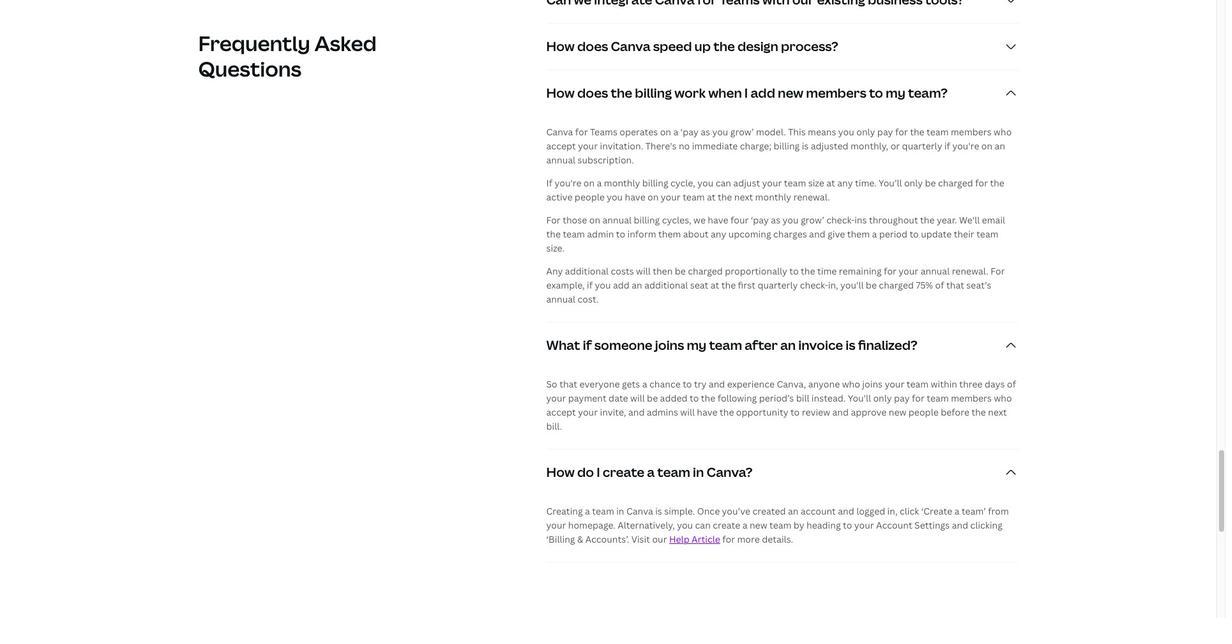 Task type: vqa. For each thing, say whether or not it's contained in the screenshot.
bottom Magic
no



Task type: locate. For each thing, give the bounding box(es) containing it.
0 horizontal spatial as
[[701, 126, 711, 138]]

an
[[995, 140, 1006, 152], [632, 279, 643, 292], [781, 337, 796, 354], [788, 506, 799, 518]]

to down try
[[690, 393, 699, 405]]

0 vertical spatial if
[[945, 140, 951, 152]]

check- down the time
[[800, 279, 829, 292]]

cost.
[[578, 294, 599, 306]]

2 vertical spatial only
[[874, 393, 892, 405]]

the up the operates
[[611, 85, 633, 102]]

annual up 75%
[[921, 265, 950, 278]]

'pay
[[681, 126, 699, 138], [751, 214, 769, 226]]

new right approve
[[889, 407, 907, 419]]

0 horizontal spatial additional
[[565, 265, 609, 278]]

for left more
[[723, 534, 736, 546]]

quarterly inside canva for teams operates on a 'pay as you grow' model. this means you only pay for the team members who accept your invitation. there's no immediate charge; billing is adjusted monthly, or quarterly if you're on an annual subscription.
[[903, 140, 943, 152]]

joins inside so that everyone gets a chance to try and experience canva, anyone who joins your team within three days of your payment date will be added to the following period's bill instead. you'll only pay for team members who accept your invite, and admins will have the opportunity to review and approve new people before the next bill.
[[863, 379, 883, 391]]

3 how from the top
[[547, 464, 575, 481]]

any
[[838, 177, 853, 189], [711, 228, 727, 240]]

1 horizontal spatial in,
[[888, 506, 898, 518]]

2 vertical spatial new
[[750, 520, 768, 532]]

0 vertical spatial does
[[578, 38, 609, 55]]

in
[[693, 464, 704, 481], [617, 506, 625, 518]]

team down email
[[977, 228, 999, 240]]

our
[[653, 534, 667, 546]]

any inside for those on annual billing cycles, we have four 'pay as you grow' check-ins throughout the year. we'll email the team admin to inform them about any upcoming charges and give them a period to update their team size.
[[711, 228, 727, 240]]

0 horizontal spatial create
[[603, 464, 645, 481]]

you've
[[722, 506, 751, 518]]

the left first
[[722, 279, 736, 292]]

at right seat
[[711, 279, 720, 292]]

1 horizontal spatial joins
[[863, 379, 883, 391]]

2 horizontal spatial new
[[889, 407, 907, 419]]

0 horizontal spatial i
[[597, 464, 600, 481]]

account
[[801, 506, 836, 518]]

three
[[960, 379, 983, 391]]

then
[[653, 265, 673, 278]]

subscription.
[[578, 154, 634, 166]]

everyone
[[580, 379, 620, 391]]

0 vertical spatial accept
[[547, 140, 576, 152]]

1 does from the top
[[578, 38, 609, 55]]

pay inside canva for teams operates on a 'pay as you grow' model. this means you only pay for the team members who accept your invitation. there's no immediate charge; billing is adjusted monthly, or quarterly if you're on an annual subscription.
[[878, 126, 894, 138]]

team down team?
[[927, 126, 949, 138]]

team down cycle, on the top
[[683, 191, 705, 203]]

we
[[694, 214, 706, 226]]

0 horizontal spatial my
[[687, 337, 707, 354]]

for up email
[[976, 177, 989, 189]]

1 vertical spatial will
[[631, 393, 645, 405]]

1 vertical spatial charged
[[688, 265, 723, 278]]

bill
[[797, 393, 810, 405]]

article
[[692, 534, 721, 546]]

i right when
[[745, 85, 748, 102]]

monthly
[[604, 177, 641, 189], [756, 191, 792, 203]]

1 vertical spatial of
[[1008, 379, 1017, 391]]

only up monthly,
[[857, 126, 876, 138]]

is inside canva for teams operates on a 'pay as you grow' model. this means you only pay for the team members who accept your invitation. there's no immediate charge; billing is adjusted monthly, or quarterly if you're on an annual subscription.
[[802, 140, 809, 152]]

your right adjust
[[763, 177, 782, 189]]

add right when
[[751, 85, 776, 102]]

0 horizontal spatial grow'
[[731, 126, 754, 138]]

0 horizontal spatial can
[[696, 520, 711, 532]]

members inside so that everyone gets a chance to try and experience canva, anyone who joins your team within three days of your payment date will be added to the following period's bill instead. you'll only pay for team members who accept your invite, and admins will have the opportunity to review and approve new people before the next bill.
[[952, 393, 992, 405]]

size.
[[547, 242, 565, 255]]

my inside dropdown button
[[687, 337, 707, 354]]

as inside for those on annual billing cycles, we have four 'pay as you grow' check-ins throughout the year. we'll email the team admin to inform them about any upcoming charges and give them a period to update their team size.
[[771, 214, 781, 226]]

a down subscription.
[[597, 177, 602, 189]]

grow' inside for those on annual billing cycles, we have four 'pay as you grow' check-ins throughout the year. we'll email the team admin to inform them about any upcoming charges and give them a period to update their team size.
[[801, 214, 825, 226]]

how for how does canva speed up the design process?
[[547, 38, 575, 55]]

the inside canva for teams operates on a 'pay as you grow' model. this means you only pay for the team members who accept your invitation. there's no immediate charge; billing is adjusted monthly, or quarterly if you're on an annual subscription.
[[911, 126, 925, 138]]

grow' inside canva for teams operates on a 'pay as you grow' model. this means you only pay for the team members who accept your invitation. there's no immediate charge; billing is adjusted monthly, or quarterly if you're on an annual subscription.
[[731, 126, 754, 138]]

you up adjusted
[[839, 126, 855, 138]]

accept up if on the left of page
[[547, 140, 576, 152]]

1 vertical spatial accept
[[547, 407, 576, 419]]

canva
[[611, 38, 651, 55], [547, 126, 573, 138], [627, 506, 654, 518]]

'create
[[922, 506, 953, 518]]

you up charges
[[783, 214, 799, 226]]

you're inside canva for teams operates on a 'pay as you grow' model. this means you only pay for the team members who accept your invitation. there's no immediate charge; billing is adjusted monthly, or quarterly if you're on an annual subscription.
[[953, 140, 980, 152]]

0 horizontal spatial renewal.
[[794, 191, 831, 203]]

for up or
[[896, 126, 909, 138]]

1 horizontal spatial is
[[802, 140, 809, 152]]

can inside creating a team in canva is simple. once you've created an account and logged in, click 'create a team' from your homepage. alternatively, you can create a new team by heading to your account settings and clicking 'billing & accounts'. visit our
[[696, 520, 711, 532]]

my
[[886, 85, 906, 102], [687, 337, 707, 354]]

of
[[936, 279, 945, 292], [1008, 379, 1017, 391]]

invitation.
[[600, 140, 644, 152]]

1 horizontal spatial create
[[713, 520, 741, 532]]

1 horizontal spatial monthly
[[756, 191, 792, 203]]

1 vertical spatial my
[[687, 337, 707, 354]]

next down days
[[989, 407, 1008, 419]]

help article for more details.
[[670, 534, 794, 546]]

joins up you'll on the bottom right of page
[[863, 379, 883, 391]]

1 vertical spatial how
[[547, 85, 575, 102]]

0 horizontal spatial joins
[[655, 337, 685, 354]]

1 vertical spatial 'pay
[[751, 214, 769, 226]]

1 horizontal spatial of
[[1008, 379, 1017, 391]]

2 horizontal spatial charged
[[939, 177, 974, 189]]

1 vertical spatial in,
[[888, 506, 898, 518]]

within
[[931, 379, 958, 391]]

0 vertical spatial new
[[778, 85, 804, 102]]

1 vertical spatial next
[[989, 407, 1008, 419]]

create up help article for more details.
[[713, 520, 741, 532]]

how inside dropdown button
[[547, 38, 575, 55]]

quarterly inside the any additional costs will then be charged proportionally to the time remaining for your annual renewal. for example, if you add an additional seat at the first quarterly check-in, you'll be charged 75% of that seat's annual cost.
[[758, 279, 798, 292]]

charged up seat
[[688, 265, 723, 278]]

be right you'll at the right top of the page
[[926, 177, 937, 189]]

an inside creating a team in canva is simple. once you've created an account and logged in, click 'create a team' from your homepage. alternatively, you can create a new team by heading to your account settings and clicking 'billing & accounts'. visit our
[[788, 506, 799, 518]]

0 vertical spatial only
[[857, 126, 876, 138]]

members inside canva for teams operates on a 'pay as you grow' model. this means you only pay for the team members who accept your invitation. there's no immediate charge; billing is adjusted monthly, or quarterly if you're on an annual subscription.
[[951, 126, 992, 138]]

1 vertical spatial is
[[846, 337, 856, 354]]

'pay inside for those on annual billing cycles, we have four 'pay as you grow' check-ins throughout the year. we'll email the team admin to inform them about any upcoming charges and give them a period to update their team size.
[[751, 214, 769, 226]]

a up alternatively,
[[647, 464, 655, 481]]

a up there's
[[674, 126, 679, 138]]

for inside if you're on a monthly billing cycle, you can adjust your team size at any time. you'll only be charged for the active people you have on your team at the next monthly renewal.
[[976, 177, 989, 189]]

1 vertical spatial create
[[713, 520, 741, 532]]

1 vertical spatial add
[[613, 279, 630, 292]]

renewal. up seat's
[[953, 265, 989, 278]]

canva left teams
[[547, 126, 573, 138]]

2 vertical spatial have
[[697, 407, 718, 419]]

canva for teams operates on a 'pay as you grow' model. this means you only pay for the team members who accept your invitation. there's no immediate charge; billing is adjusted monthly, or quarterly if you're on an annual subscription.
[[547, 126, 1012, 166]]

0 horizontal spatial of
[[936, 279, 945, 292]]

0 vertical spatial how
[[547, 38, 575, 55]]

and down 'instead.'
[[833, 407, 849, 419]]

is inside creating a team in canva is simple. once you've created an account and logged in, click 'create a team' from your homepage. alternatively, you can create a new team by heading to your account settings and clicking 'billing & accounts'. visit our
[[656, 506, 663, 518]]

billing
[[635, 85, 672, 102], [774, 140, 800, 152], [643, 177, 669, 189], [634, 214, 660, 226]]

1 vertical spatial joins
[[863, 379, 883, 391]]

1 how from the top
[[547, 38, 575, 55]]

for right you'll on the bottom right of page
[[913, 393, 925, 405]]

1 horizontal spatial 'pay
[[751, 214, 769, 226]]

and
[[810, 228, 826, 240], [709, 379, 726, 391], [629, 407, 645, 419], [833, 407, 849, 419], [839, 506, 855, 518], [953, 520, 969, 532]]

'pay up upcoming
[[751, 214, 769, 226]]

1 vertical spatial canva
[[547, 126, 573, 138]]

the right up at right
[[714, 38, 735, 55]]

to inside the any additional costs will then be charged proportionally to the time remaining for your annual renewal. for example, if you add an additional seat at the first quarterly check-in, you'll be charged 75% of that seat's annual cost.
[[790, 265, 799, 278]]

if
[[945, 140, 951, 152], [587, 279, 593, 292], [583, 337, 592, 354]]

email
[[983, 214, 1006, 226]]

first
[[738, 279, 756, 292]]

canva left speed
[[611, 38, 651, 55]]

monthly down subscription.
[[604, 177, 641, 189]]

1 vertical spatial have
[[708, 214, 729, 226]]

0 vertical spatial monthly
[[604, 177, 641, 189]]

0 horizontal spatial monthly
[[604, 177, 641, 189]]

does for the
[[578, 85, 609, 102]]

0 vertical spatial people
[[575, 191, 605, 203]]

1 vertical spatial for
[[991, 265, 1005, 278]]

have inside if you're on a monthly billing cycle, you can adjust your team size at any time. you'll only be charged for the active people you have on your team at the next monthly renewal.
[[625, 191, 646, 203]]

have down try
[[697, 407, 718, 419]]

1 horizontal spatial additional
[[645, 279, 688, 292]]

team up 'simple.'
[[658, 464, 691, 481]]

i right do
[[597, 464, 600, 481]]

frequently asked questions
[[198, 29, 377, 82]]

questions
[[198, 55, 302, 82]]

update
[[922, 228, 952, 240]]

'pay up no
[[681, 126, 699, 138]]

quarterly down the proportionally
[[758, 279, 798, 292]]

1 horizontal spatial can
[[716, 177, 732, 189]]

1 horizontal spatial any
[[838, 177, 853, 189]]

0 horizontal spatial that
[[560, 379, 578, 391]]

1 horizontal spatial you're
[[953, 140, 980, 152]]

canva inside dropdown button
[[611, 38, 651, 55]]

1 horizontal spatial charged
[[879, 279, 914, 292]]

any right about
[[711, 228, 727, 240]]

team inside dropdown button
[[710, 337, 743, 354]]

1 vertical spatial new
[[889, 407, 907, 419]]

0 vertical spatial will
[[636, 265, 651, 278]]

team inside canva for teams operates on a 'pay as you grow' model. this means you only pay for the team members who accept your invitation. there's no immediate charge; billing is adjusted monthly, or quarterly if you're on an annual subscription.
[[927, 126, 949, 138]]

team
[[927, 126, 949, 138], [785, 177, 807, 189], [683, 191, 705, 203], [563, 228, 585, 240], [977, 228, 999, 240], [710, 337, 743, 354], [907, 379, 929, 391], [927, 393, 949, 405], [658, 464, 691, 481], [593, 506, 615, 518], [770, 520, 792, 532]]

costs
[[611, 265, 634, 278]]

means
[[808, 126, 837, 138]]

you'll
[[879, 177, 903, 189]]

only inside so that everyone gets a chance to try and experience canva, anyone who joins your team within three days of your payment date will be added to the following period's bill instead. you'll only pay for team members who accept your invite, and admins will have the opportunity to review and approve new people before the next bill.
[[874, 393, 892, 405]]

you inside creating a team in canva is simple. once you've created an account and logged in, click 'create a team' from your homepage. alternatively, you can create a new team by heading to your account settings and clicking 'billing & accounts'. visit our
[[677, 520, 693, 532]]

who
[[994, 126, 1012, 138], [843, 379, 861, 391], [995, 393, 1013, 405]]

to
[[870, 85, 884, 102], [616, 228, 626, 240], [910, 228, 919, 240], [790, 265, 799, 278], [683, 379, 692, 391], [690, 393, 699, 405], [791, 407, 800, 419], [844, 520, 853, 532]]

before
[[941, 407, 970, 419]]

can left adjust
[[716, 177, 732, 189]]

check- up give
[[827, 214, 855, 226]]

1 horizontal spatial that
[[947, 279, 965, 292]]

how do i create a team in canva?
[[547, 464, 753, 481]]

does inside dropdown button
[[578, 38, 609, 55]]

team left size
[[785, 177, 807, 189]]

2 them from the left
[[848, 228, 870, 240]]

will down gets
[[631, 393, 645, 405]]

the up email
[[991, 177, 1005, 189]]

additional down then
[[645, 279, 688, 292]]

created
[[753, 506, 786, 518]]

for inside the any additional costs will then be charged proportionally to the time remaining for your annual renewal. for example, if you add an additional seat at the first quarterly check-in, you'll be charged 75% of that seat's annual cost.
[[884, 265, 897, 278]]

2 vertical spatial members
[[952, 393, 992, 405]]

1 vertical spatial additional
[[645, 279, 688, 292]]

2 vertical spatial canva
[[627, 506, 654, 518]]

team left "within"
[[907, 379, 929, 391]]

adjusted
[[811, 140, 849, 152]]

at up about
[[707, 191, 716, 203]]

1 vertical spatial only
[[905, 177, 923, 189]]

0 horizontal spatial for
[[547, 214, 561, 226]]

them down the ins
[[848, 228, 870, 240]]

asked
[[315, 29, 377, 57]]

to right period
[[910, 228, 919, 240]]

have right we
[[708, 214, 729, 226]]

if right what
[[583, 337, 592, 354]]

0 vertical spatial charged
[[939, 177, 974, 189]]

canva inside canva for teams operates on a 'pay as you grow' model. this means you only pay for the team members who accept your invitation. there's no immediate charge; billing is adjusted monthly, or quarterly if you're on an annual subscription.
[[547, 126, 573, 138]]

1 vertical spatial you're
[[555, 177, 582, 189]]

the right before
[[972, 407, 987, 419]]

team up the homepage.
[[593, 506, 615, 518]]

people left before
[[909, 407, 939, 419]]

1 vertical spatial pay
[[895, 393, 910, 405]]

in, down the time
[[829, 279, 839, 292]]

2 how from the top
[[547, 85, 575, 102]]

2 vertical spatial if
[[583, 337, 592, 354]]

1 vertical spatial does
[[578, 85, 609, 102]]

that
[[947, 279, 965, 292], [560, 379, 578, 391]]

billing inside dropdown button
[[635, 85, 672, 102]]

new inside so that everyone gets a chance to try and experience canva, anyone who joins your team within three days of your payment date will be added to the following period's bill instead. you'll only pay for team members who accept your invite, and admins will have the opportunity to review and approve new people before the next bill.
[[889, 407, 907, 419]]

an inside the any additional costs will then be charged proportionally to the time remaining for your annual renewal. for example, if you add an additional seat at the first quarterly check-in, you'll be charged 75% of that seat's annual cost.
[[632, 279, 643, 292]]

can inside if you're on a monthly billing cycle, you can adjust your team size at any time. you'll only be charged for the active people you have on your team at the next monthly renewal.
[[716, 177, 732, 189]]

does
[[578, 38, 609, 55], [578, 85, 609, 102]]

alternatively,
[[618, 520, 675, 532]]

have
[[625, 191, 646, 203], [708, 214, 729, 226], [697, 407, 718, 419]]

for inside for those on annual billing cycles, we have four 'pay as you grow' check-ins throughout the year. we'll email the team admin to inform them about any upcoming charges and give them a period to update their team size.
[[547, 214, 561, 226]]

accept inside so that everyone gets a chance to try and experience canva, anyone who joins your team within three days of your payment date will be added to the following period's bill instead. you'll only pay for team members who accept your invite, and admins will have the opportunity to review and approve new people before the next bill.
[[547, 407, 576, 419]]

0 vertical spatial pay
[[878, 126, 894, 138]]

to inside creating a team in canva is simple. once you've created an account and logged in, click 'create a team' from your homepage. alternatively, you can create a new team by heading to your account settings and clicking 'billing & accounts'. visit our
[[844, 520, 853, 532]]

0 vertical spatial can
[[716, 177, 732, 189]]

pay up or
[[878, 126, 894, 138]]

to right heading
[[844, 520, 853, 532]]

0 vertical spatial next
[[735, 191, 754, 203]]

renewal. inside if you're on a monthly billing cycle, you can adjust your team size at any time. you'll only be charged for the active people you have on your team at the next monthly renewal.
[[794, 191, 831, 203]]

1 vertical spatial that
[[560, 379, 578, 391]]

as up immediate
[[701, 126, 711, 138]]

75%
[[917, 279, 934, 292]]

creating a team in canva is simple. once you've created an account and logged in, click 'create a team' from your homepage. alternatively, you can create a new team by heading to your account settings and clicking 'billing & accounts'. visit our
[[547, 506, 1010, 546]]

if right or
[[945, 140, 951, 152]]

have up inform at the right top of page
[[625, 191, 646, 203]]

throughout
[[870, 214, 919, 226]]

1 vertical spatial grow'
[[801, 214, 825, 226]]

for inside the any additional costs will then be charged proportionally to the time remaining for your annual renewal. for example, if you add an additional seat at the first quarterly check-in, you'll be charged 75% of that seat's annual cost.
[[991, 265, 1005, 278]]

billing up inform at the right top of page
[[634, 214, 660, 226]]

in left canva?
[[693, 464, 704, 481]]

1 vertical spatial members
[[951, 126, 992, 138]]

time.
[[856, 177, 877, 189]]

how does the billing work when i add new members to my team?
[[547, 85, 948, 102]]

0 horizontal spatial is
[[656, 506, 663, 518]]

1 vertical spatial monthly
[[756, 191, 792, 203]]

next inside if you're on a monthly billing cycle, you can adjust your team size at any time. you'll only be charged for the active people you have on your team at the next monthly renewal.
[[735, 191, 754, 203]]

will down added
[[681, 407, 695, 419]]

new up this
[[778, 85, 804, 102]]

in, inside creating a team in canva is simple. once you've created an account and logged in, click 'create a team' from your homepage. alternatively, you can create a new team by heading to your account settings and clicking 'billing & accounts'. visit our
[[888, 506, 898, 518]]

for those on annual billing cycles, we have four 'pay as you grow' check-ins throughout the year. we'll email the team admin to inform them about any upcoming charges and give them a period to update their team size.
[[547, 214, 1006, 255]]

billing inside if you're on a monthly billing cycle, you can adjust your team size at any time. you'll only be charged for the active people you have on your team at the next monthly renewal.
[[643, 177, 669, 189]]

2 does from the top
[[578, 85, 609, 102]]

a right gets
[[643, 379, 648, 391]]

0 vertical spatial quarterly
[[903, 140, 943, 152]]

members inside dropdown button
[[807, 85, 867, 102]]

charge;
[[740, 140, 772, 152]]

your inside the any additional costs will then be charged proportionally to the time remaining for your annual renewal. for example, if you add an additional seat at the first quarterly check-in, you'll be charged 75% of that seat's annual cost.
[[899, 265, 919, 278]]

1 vertical spatial quarterly
[[758, 279, 798, 292]]

visit
[[632, 534, 651, 546]]

next down adjust
[[735, 191, 754, 203]]

create inside dropdown button
[[603, 464, 645, 481]]

team?
[[909, 85, 948, 102]]

year.
[[937, 214, 958, 226]]

the down team?
[[911, 126, 925, 138]]

0 vertical spatial is
[[802, 140, 809, 152]]

in inside creating a team in canva is simple. once you've created an account and logged in, click 'create a team' from your homepage. alternatively, you can create a new team by heading to your account settings and clicking 'billing & accounts'. visit our
[[617, 506, 625, 518]]

new
[[778, 85, 804, 102], [889, 407, 907, 419], [750, 520, 768, 532]]

0 vertical spatial any
[[838, 177, 853, 189]]

2 accept from the top
[[547, 407, 576, 419]]

0 vertical spatial canva
[[611, 38, 651, 55]]

1 accept from the top
[[547, 140, 576, 152]]

additional up example,
[[565, 265, 609, 278]]

joins
[[655, 337, 685, 354], [863, 379, 883, 391]]

0 horizontal spatial in,
[[829, 279, 839, 292]]

renewal.
[[794, 191, 831, 203], [953, 265, 989, 278]]

1 vertical spatial can
[[696, 520, 711, 532]]

if up cost.
[[587, 279, 593, 292]]

1 vertical spatial renewal.
[[953, 265, 989, 278]]

do
[[578, 464, 594, 481]]

will inside the any additional costs will then be charged proportionally to the time remaining for your annual renewal. for example, if you add an additional seat at the first quarterly check-in, you'll be charged 75% of that seat's annual cost.
[[636, 265, 651, 278]]

0 horizontal spatial any
[[711, 228, 727, 240]]

a inside canva for teams operates on a 'pay as you grow' model. this means you only pay for the team members who accept your invitation. there's no immediate charge; billing is adjusted monthly, or quarterly if you're on an annual subscription.
[[674, 126, 679, 138]]

0 vertical spatial members
[[807, 85, 867, 102]]

that right so
[[560, 379, 578, 391]]

on
[[660, 126, 672, 138], [982, 140, 993, 152], [584, 177, 595, 189], [648, 191, 659, 203], [590, 214, 601, 226]]

only
[[857, 126, 876, 138], [905, 177, 923, 189], [874, 393, 892, 405]]

how for how does the billing work when i add new members to my team?
[[547, 85, 575, 102]]

instead.
[[812, 393, 846, 405]]

does inside dropdown button
[[578, 85, 609, 102]]

the
[[714, 38, 735, 55], [611, 85, 633, 102], [911, 126, 925, 138], [991, 177, 1005, 189], [718, 191, 733, 203], [921, 214, 935, 226], [547, 228, 561, 240], [801, 265, 816, 278], [722, 279, 736, 292], [701, 393, 716, 405], [720, 407, 735, 419], [972, 407, 987, 419]]

in, up "account"
[[888, 506, 898, 518]]

0 vertical spatial who
[[994, 126, 1012, 138]]

seat's
[[967, 279, 992, 292]]

will left then
[[636, 265, 651, 278]]

1 vertical spatial i
[[597, 464, 600, 481]]

team left after
[[710, 337, 743, 354]]

by
[[794, 520, 805, 532]]

be down remaining
[[866, 279, 877, 292]]

charged inside if you're on a monthly billing cycle, you can adjust your team size at any time. you'll only be charged for the active people you have on your team at the next monthly renewal.
[[939, 177, 974, 189]]

on inside for those on annual billing cycles, we have four 'pay as you grow' check-ins throughout the year. we'll email the team admin to inform them about any upcoming charges and give them a period to update their team size.
[[590, 214, 601, 226]]

0 horizontal spatial pay
[[878, 126, 894, 138]]

creating
[[547, 506, 583, 518]]

be inside if you're on a monthly billing cycle, you can adjust your team size at any time. you'll only be charged for the active people you have on your team at the next monthly renewal.
[[926, 177, 937, 189]]

2 vertical spatial will
[[681, 407, 695, 419]]

i
[[745, 85, 748, 102], [597, 464, 600, 481]]

0 vertical spatial in,
[[829, 279, 839, 292]]

a inside dropdown button
[[647, 464, 655, 481]]

0 horizontal spatial people
[[575, 191, 605, 203]]

of inside the any additional costs will then be charged proportionally to the time remaining for your annual renewal. for example, if you add an additional seat at the first quarterly check-in, you'll be charged 75% of that seat's annual cost.
[[936, 279, 945, 292]]

be
[[926, 177, 937, 189], [675, 265, 686, 278], [866, 279, 877, 292], [647, 393, 658, 405]]

following
[[718, 393, 757, 405]]

people up those
[[575, 191, 605, 203]]

people inside if you're on a monthly billing cycle, you can adjust your team size at any time. you'll only be charged for the active people you have on your team at the next monthly renewal.
[[575, 191, 605, 203]]

any left time.
[[838, 177, 853, 189]]

accept up bill.
[[547, 407, 576, 419]]

annual up admin
[[603, 214, 632, 226]]

1 horizontal spatial add
[[751, 85, 776, 102]]

to left try
[[683, 379, 692, 391]]

1 horizontal spatial new
[[778, 85, 804, 102]]

0 vertical spatial create
[[603, 464, 645, 481]]

settings
[[915, 520, 950, 532]]

or
[[891, 140, 901, 152]]

annual up if on the left of page
[[547, 154, 576, 166]]

can up article
[[696, 520, 711, 532]]

0 horizontal spatial you're
[[555, 177, 582, 189]]

their
[[954, 228, 975, 240]]

and right try
[[709, 379, 726, 391]]

renewal. inside the any additional costs will then be charged proportionally to the time remaining for your annual renewal. for example, if you add an additional seat at the first quarterly check-in, you'll be charged 75% of that seat's annual cost.
[[953, 265, 989, 278]]

we'll
[[960, 214, 980, 226]]

0 horizontal spatial them
[[659, 228, 681, 240]]

a inside for those on annual billing cycles, we have four 'pay as you grow' check-ins throughout the year. we'll email the team admin to inform them about any upcoming charges and give them a period to update their team size.
[[873, 228, 878, 240]]

1 horizontal spatial next
[[989, 407, 1008, 419]]

accept inside canva for teams operates on a 'pay as you grow' model. this means you only pay for the team members who accept your invitation. there's no immediate charge; billing is adjusted monthly, or quarterly if you're on an annual subscription.
[[547, 140, 576, 152]]

my left team?
[[886, 85, 906, 102]]

you
[[713, 126, 729, 138], [839, 126, 855, 138], [698, 177, 714, 189], [607, 191, 623, 203], [783, 214, 799, 226], [595, 279, 611, 292], [677, 520, 693, 532]]



Task type: describe. For each thing, give the bounding box(es) containing it.
your down payment
[[578, 407, 598, 419]]

so that everyone gets a chance to try and experience canva, anyone who joins your team within three days of your payment date will be added to the following period's bill instead. you'll only pay for team members who accept your invite, and admins will have the opportunity to review and approve new people before the next bill.
[[547, 379, 1017, 433]]

added
[[660, 393, 688, 405]]

adjust
[[734, 177, 761, 189]]

time
[[818, 265, 837, 278]]

account
[[877, 520, 913, 532]]

there's
[[646, 140, 677, 152]]

0 horizontal spatial charged
[[688, 265, 723, 278]]

from
[[989, 506, 1010, 518]]

you inside for those on annual billing cycles, we have four 'pay as you grow' check-ins throughout the year. we'll email the team admin to inform them about any upcoming charges and give them a period to update their team size.
[[783, 214, 799, 226]]

gets
[[622, 379, 640, 391]]

so
[[547, 379, 558, 391]]

1 vertical spatial who
[[843, 379, 861, 391]]

any additional costs will then be charged proportionally to the time remaining for your annual renewal. for example, if you add an additional seat at the first quarterly check-in, you'll be charged 75% of that seat's annual cost.
[[547, 265, 1005, 306]]

cycle,
[[671, 177, 696, 189]]

a inside so that everyone gets a chance to try and experience canva, anyone who joins your team within three days of your payment date will be added to the following period's bill instead. you'll only pay for team members who accept your invite, and admins will have the opportunity to review and approve new people before the next bill.
[[643, 379, 648, 391]]

a up more
[[743, 520, 748, 532]]

only inside if you're on a monthly billing cycle, you can adjust your team size at any time. you'll only be charged for the active people you have on your team at the next monthly renewal.
[[905, 177, 923, 189]]

joins inside dropdown button
[[655, 337, 685, 354]]

details.
[[762, 534, 794, 546]]

cycles,
[[662, 214, 692, 226]]

team'
[[962, 506, 986, 518]]

the up update
[[921, 214, 935, 226]]

add inside the any additional costs will then be charged proportionally to the time remaining for your annual renewal. for example, if you add an additional seat at the first quarterly check-in, you'll be charged 75% of that seat's annual cost.
[[613, 279, 630, 292]]

chance
[[650, 379, 681, 391]]

bill.
[[547, 421, 563, 433]]

a left team'
[[955, 506, 960, 518]]

you right cycle, on the top
[[698, 177, 714, 189]]

try
[[695, 379, 707, 391]]

team down "within"
[[927, 393, 949, 405]]

be inside so that everyone gets a chance to try and experience canva, anyone who joins your team within three days of your payment date will be added to the following period's bill instead. you'll only pay for team members who accept your invite, and admins will have the opportunity to review and approve new people before the next bill.
[[647, 393, 658, 405]]

billing inside for those on annual billing cycles, we have four 'pay as you grow' check-ins throughout the year. we'll email the team admin to inform them about any upcoming charges and give them a period to update their team size.
[[634, 214, 660, 226]]

give
[[828, 228, 846, 240]]

annual inside canva for teams operates on a 'pay as you grow' model. this means you only pay for the team members who accept your invitation. there's no immediate charge; billing is adjusted monthly, or quarterly if you're on an annual subscription.
[[547, 154, 576, 166]]

no
[[679, 140, 690, 152]]

have inside for those on annual billing cycles, we have four 'pay as you grow' check-ins throughout the year. we'll email the team admin to inform them about any upcoming charges and give them a period to update their team size.
[[708, 214, 729, 226]]

your down so
[[547, 393, 566, 405]]

your inside canva for teams operates on a 'pay as you grow' model. this means you only pay for the team members who accept your invitation. there's no immediate charge; billing is adjusted monthly, or quarterly if you're on an annual subscription.
[[578, 140, 598, 152]]

you up immediate
[[713, 126, 729, 138]]

someone
[[595, 337, 653, 354]]

does for canva
[[578, 38, 609, 55]]

1 them from the left
[[659, 228, 681, 240]]

if inside canva for teams operates on a 'pay as you grow' model. this means you only pay for the team members who accept your invitation. there's no immediate charge; billing is adjusted monthly, or quarterly if you're on an annual subscription.
[[945, 140, 951, 152]]

the down try
[[701, 393, 716, 405]]

any inside if you're on a monthly billing cycle, you can adjust your team size at any time. you'll only be charged for the active people you have on your team at the next monthly renewal.
[[838, 177, 853, 189]]

example,
[[547, 279, 585, 292]]

those
[[563, 214, 587, 226]]

the inside dropdown button
[[611, 85, 633, 102]]

experience
[[728, 379, 775, 391]]

my inside dropdown button
[[886, 85, 906, 102]]

in, inside the any additional costs will then be charged proportionally to the time remaining for your annual renewal. for example, if you add an additional seat at the first quarterly check-in, you'll be charged 75% of that seat's annual cost.
[[829, 279, 839, 292]]

clicking
[[971, 520, 1003, 532]]

you'll
[[841, 279, 864, 292]]

click
[[900, 506, 920, 518]]

new inside dropdown button
[[778, 85, 804, 102]]

in inside dropdown button
[[693, 464, 704, 481]]

size
[[809, 177, 825, 189]]

opportunity
[[737, 407, 789, 419]]

admins
[[647, 407, 679, 419]]

when
[[709, 85, 742, 102]]

a up the homepage.
[[585, 506, 590, 518]]

design
[[738, 38, 779, 55]]

add inside dropdown button
[[751, 85, 776, 102]]

about
[[684, 228, 709, 240]]

1 vertical spatial at
[[707, 191, 716, 203]]

finalized?
[[859, 337, 918, 354]]

how does canva speed up the design process?
[[547, 38, 839, 55]]

of inside so that everyone gets a chance to try and experience canva, anyone who joins your team within three days of your payment date will be added to the following period's bill instead. you'll only pay for team members who accept your invite, and admins will have the opportunity to review and approve new people before the next bill.
[[1008, 379, 1017, 391]]

billing inside canva for teams operates on a 'pay as you grow' model. this means you only pay for the team members who accept your invitation. there's no immediate charge; billing is adjusted monthly, or quarterly if you're on an annual subscription.
[[774, 140, 800, 152]]

2 vertical spatial who
[[995, 393, 1013, 405]]

for left teams
[[576, 126, 588, 138]]

next inside so that everyone gets a chance to try and experience canva, anyone who joins your team within three days of your payment date will be added to the following period's bill instead. you'll only pay for team members who accept your invite, and admins will have the opportunity to review and approve new people before the next bill.
[[989, 407, 1008, 419]]

the up four
[[718, 191, 733, 203]]

as inside canva for teams operates on a 'pay as you grow' model. this means you only pay for the team members who accept your invitation. there's no immediate charge; billing is adjusted monthly, or quarterly if you're on an annual subscription.
[[701, 126, 711, 138]]

and right invite,
[[629, 407, 645, 419]]

how for how do i create a team in canva?
[[547, 464, 575, 481]]

model.
[[757, 126, 786, 138]]

your up approve
[[885, 379, 905, 391]]

date
[[609, 393, 629, 405]]

if inside dropdown button
[[583, 337, 592, 354]]

admin
[[587, 228, 614, 240]]

to down bill
[[791, 407, 800, 419]]

an inside dropdown button
[[781, 337, 796, 354]]

annual inside for those on annual billing cycles, we have four 'pay as you grow' check-ins throughout the year. we'll email the team admin to inform them about any upcoming charges and give them a period to update their team size.
[[603, 214, 632, 226]]

the up the size. at the left of page
[[547, 228, 561, 240]]

you down subscription.
[[607, 191, 623, 203]]

invite,
[[600, 407, 627, 419]]

only inside canva for teams operates on a 'pay as you grow' model. this means you only pay for the team members who accept your invitation. there's no immediate charge; billing is adjusted monthly, or quarterly if you're on an annual subscription.
[[857, 126, 876, 138]]

inform
[[628, 228, 657, 240]]

process?
[[782, 38, 839, 55]]

2 vertical spatial charged
[[879, 279, 914, 292]]

people inside so that everyone gets a chance to try and experience canva, anyone who joins your team within three days of your payment date will be added to the following period's bill instead. you'll only pay for team members who accept your invite, and admins will have the opportunity to review and approve new people before the next bill.
[[909, 407, 939, 419]]

after
[[745, 337, 778, 354]]

for inside so that everyone gets a chance to try and experience canva, anyone who joins your team within three days of your payment date will be added to the following period's bill instead. you'll only pay for team members who accept your invite, and admins will have the opportunity to review and approve new people before the next bill.
[[913, 393, 925, 405]]

more
[[738, 534, 760, 546]]

an inside canva for teams operates on a 'pay as you grow' model. this means you only pay for the team members who accept your invitation. there's no immediate charge; billing is adjusted monthly, or quarterly if you're on an annual subscription.
[[995, 140, 1006, 152]]

team inside dropdown button
[[658, 464, 691, 481]]

new inside creating a team in canva is simple. once you've created an account and logged in, click 'create a team' from your homepage. alternatively, you can create a new team by heading to your account settings and clicking 'billing & accounts'. visit our
[[750, 520, 768, 532]]

and inside for those on annual billing cycles, we have four 'pay as you grow' check-ins throughout the year. we'll email the team admin to inform them about any upcoming charges and give them a period to update their team size.
[[810, 228, 826, 240]]

your down logged
[[855, 520, 875, 532]]

how do i create a team in canva? button
[[547, 450, 1019, 496]]

canva?
[[707, 464, 753, 481]]

invoice
[[799, 337, 844, 354]]

the inside dropdown button
[[714, 38, 735, 55]]

that inside the any additional costs will then be charged proportionally to the time remaining for your annual renewal. for example, if you add an additional seat at the first quarterly check-in, you'll be charged 75% of that seat's annual cost.
[[947, 279, 965, 292]]

remaining
[[840, 265, 882, 278]]

help
[[670, 534, 690, 546]]

and down team'
[[953, 520, 969, 532]]

who inside canva for teams operates on a 'pay as you grow' model. this means you only pay for the team members who accept your invitation. there's no immediate charge; billing is adjusted monthly, or quarterly if you're on an annual subscription.
[[994, 126, 1012, 138]]

team down those
[[563, 228, 585, 240]]

seat
[[691, 279, 709, 292]]

days
[[985, 379, 1006, 391]]

0 vertical spatial i
[[745, 85, 748, 102]]

annual down example,
[[547, 294, 576, 306]]

have inside so that everyone gets a chance to try and experience canva, anyone who joins your team within three days of your payment date will be added to the following period's bill instead. you'll only pay for team members who accept your invite, and admins will have the opportunity to review and approve new people before the next bill.
[[697, 407, 718, 419]]

if
[[547, 177, 553, 189]]

at inside the any additional costs will then be charged proportionally to the time remaining for your annual renewal. for example, if you add an additional seat at the first quarterly check-in, you'll be charged 75% of that seat's annual cost.
[[711, 279, 720, 292]]

teams
[[590, 126, 618, 138]]

to right admin
[[616, 228, 626, 240]]

frequently
[[198, 29, 310, 57]]

'pay inside canva for teams operates on a 'pay as you grow' model. this means you only pay for the team members who accept your invitation. there's no immediate charge; billing is adjusted monthly, or quarterly if you're on an annual subscription.
[[681, 126, 699, 138]]

up
[[695, 38, 711, 55]]

how does the billing work when i add new members to my team? button
[[547, 71, 1019, 117]]

that inside so that everyone gets a chance to try and experience canva, anyone who joins your team within three days of your payment date will be added to the following period's bill instead. you'll only pay for team members who accept your invite, and admins will have the opportunity to review and approve new people before the next bill.
[[560, 379, 578, 391]]

simple.
[[665, 506, 695, 518]]

check- inside for those on annual billing cycles, we have four 'pay as you grow' check-ins throughout the year. we'll email the team admin to inform them about any upcoming charges and give them a period to update their team size.
[[827, 214, 855, 226]]

what
[[547, 337, 581, 354]]

pay inside so that everyone gets a chance to try and experience canva, anyone who joins your team within three days of your payment date will be added to the following period's bill instead. you'll only pay for team members who accept your invite, and admins will have the opportunity to review and approve new people before the next bill.
[[895, 393, 910, 405]]

if inside the any additional costs will then be charged proportionally to the time remaining for your annual renewal. for example, if you add an additional seat at the first quarterly check-in, you'll be charged 75% of that seat's annual cost.
[[587, 279, 593, 292]]

charges
[[774, 228, 807, 240]]

if you're on a monthly billing cycle, you can adjust your team size at any time. you'll only be charged for the active people you have on your team at the next monthly renewal.
[[547, 177, 1005, 203]]

work
[[675, 85, 706, 102]]

your up ''billing'
[[547, 520, 566, 532]]

accounts'.
[[586, 534, 630, 546]]

what if someone joins my team after an invoice is finalized?
[[547, 337, 918, 354]]

is inside dropdown button
[[846, 337, 856, 354]]

you inside the any additional costs will then be charged proportionally to the time remaining for your annual renewal. for example, if you add an additional seat at the first quarterly check-in, you'll be charged 75% of that seat's annual cost.
[[595, 279, 611, 292]]

to inside dropdown button
[[870, 85, 884, 102]]

0 vertical spatial additional
[[565, 265, 609, 278]]

create inside creating a team in canva is simple. once you've created an account and logged in, click 'create a team' from your homepage. alternatively, you can create a new team by heading to your account settings and clicking 'billing & accounts'. visit our
[[713, 520, 741, 532]]

logged
[[857, 506, 886, 518]]

period's
[[760, 393, 794, 405]]

the down following
[[720, 407, 735, 419]]

a inside if you're on a monthly billing cycle, you can adjust your team size at any time. you'll only be charged for the active people you have on your team at the next monthly renewal.
[[597, 177, 602, 189]]

0 vertical spatial at
[[827, 177, 836, 189]]

be right then
[[675, 265, 686, 278]]

and left logged
[[839, 506, 855, 518]]

heading
[[807, 520, 841, 532]]

proportionally
[[725, 265, 788, 278]]

team up details.
[[770, 520, 792, 532]]

check- inside the any additional costs will then be charged proportionally to the time remaining for your annual renewal. for example, if you add an additional seat at the first quarterly check-in, you'll be charged 75% of that seat's annual cost.
[[800, 279, 829, 292]]

canva inside creating a team in canva is simple. once you've created an account and logged in, click 'create a team' from your homepage. alternatively, you can create a new team by heading to your account settings and clicking 'billing & accounts'. visit our
[[627, 506, 654, 518]]

the left the time
[[801, 265, 816, 278]]

you're inside if you're on a monthly billing cycle, you can adjust your team size at any time. you'll only be charged for the active people you have on your team at the next monthly renewal.
[[555, 177, 582, 189]]

your down cycle, on the top
[[661, 191, 681, 203]]

once
[[698, 506, 720, 518]]



